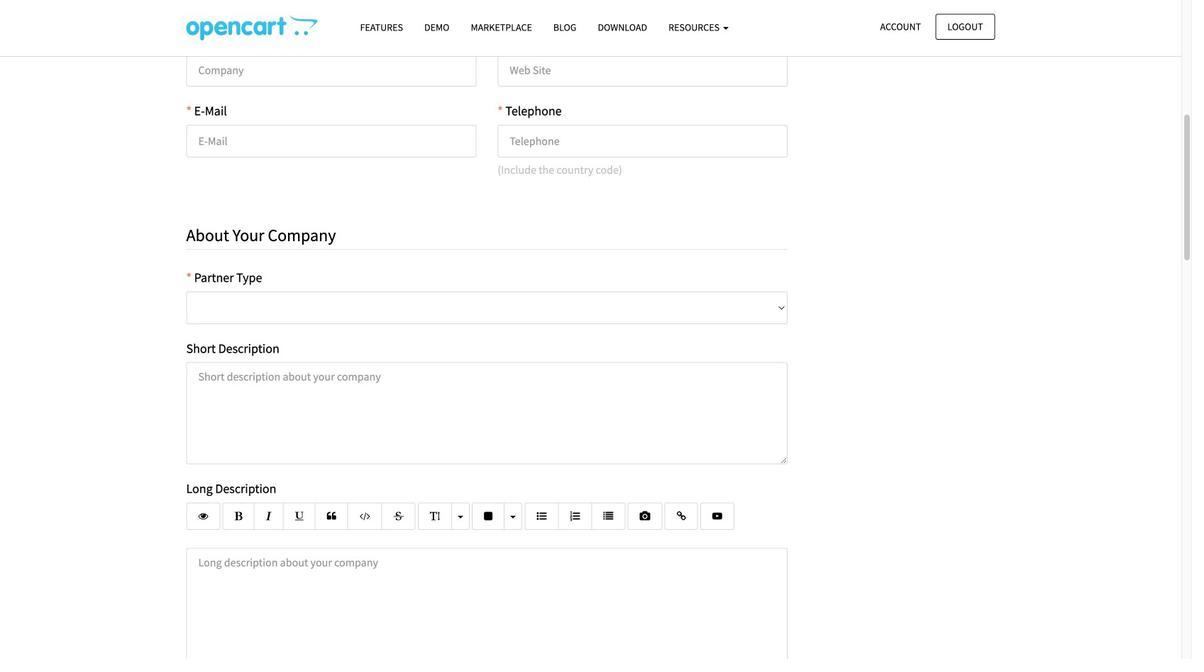 Task type: vqa. For each thing, say whether or not it's contained in the screenshot.
Data
no



Task type: describe. For each thing, give the bounding box(es) containing it.
list image
[[604, 511, 614, 521]]

code image
[[360, 511, 370, 521]]

underline image
[[295, 511, 304, 521]]

list ul image
[[537, 511, 547, 521]]

E-Mail text field
[[186, 125, 477, 158]]

partner account image
[[186, 15, 318, 40]]

camera image
[[640, 511, 651, 521]]

strikethrough image
[[394, 511, 404, 521]]

Short description about your company text field
[[186, 363, 788, 465]]

italic image
[[266, 511, 272, 521]]



Task type: locate. For each thing, give the bounding box(es) containing it.
First Name text field
[[186, 0, 477, 16]]

link image
[[677, 511, 686, 521]]

text height image
[[430, 511, 440, 521]]

Telephone text field
[[498, 125, 788, 158]]

Web Site text field
[[498, 54, 788, 87]]

eye image
[[198, 511, 208, 521]]

bold image
[[235, 511, 243, 521]]

list ol image
[[570, 511, 580, 521]]

Company text field
[[186, 54, 477, 87]]

youtube play image
[[713, 511, 723, 521]]

Long description about your company text field
[[186, 548, 788, 660]]

Last Name text field
[[498, 0, 788, 16]]

quote left image
[[327, 511, 336, 521]]

square image
[[484, 511, 493, 521]]



